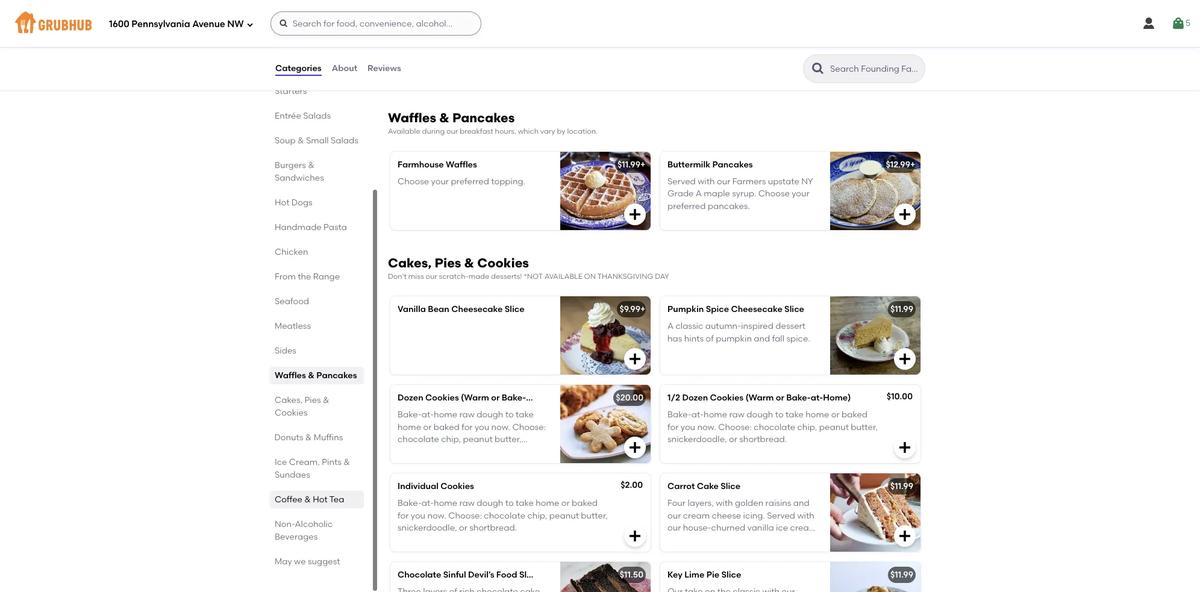 Task type: vqa. For each thing, say whether or not it's contained in the screenshot.
the rightmost $5+
no



Task type: describe. For each thing, give the bounding box(es) containing it.
spice
[[706, 304, 729, 315]]

your inside 'served with our farmers upstate ny grade a maple syrup.  choose your preferred pancakes.'
[[792, 189, 810, 199]]

waffles for waffles & pancakes
[[275, 371, 306, 381]]

four
[[668, 499, 686, 509]]

vary
[[541, 127, 556, 136]]

non-
[[275, 520, 295, 530]]

0 horizontal spatial now.
[[428, 511, 447, 521]]

served inside 'served with our farmers upstate ny grade a maple syrup.  choose your preferred pancakes.'
[[668, 177, 696, 187]]

dozen cookies (warm or bake-at-home)
[[398, 393, 567, 403]]

key
[[668, 570, 683, 581]]

cakes, for cakes, pies & cookies don't miss our scratch-made desserts! *not available on thanksgiving day
[[388, 255, 432, 270]]

0 horizontal spatial you
[[411, 511, 426, 521]]

$11.99 for pumpkin spice cheesecake slice
[[891, 304, 914, 315]]

and inside a classic autumn-inspired dessert has hints of pumpkin and fall spice.
[[754, 334, 771, 344]]

cheesecake for bean
[[452, 304, 503, 315]]

during
[[422, 127, 445, 136]]

upstate
[[768, 177, 800, 187]]

preferred inside 'served with our farmers upstate ny grade a maple syrup.  choose your preferred pancakes.'
[[668, 201, 706, 211]]

soup & small salads tab
[[275, 134, 359, 147]]

take for at-
[[516, 410, 534, 420]]

thanksgiving
[[598, 272, 654, 281]]

chocolate sinful devil's food slice image
[[561, 562, 651, 593]]

coffee & hot tea
[[275, 495, 344, 505]]

pancakes.
[[708, 201, 750, 211]]

0 horizontal spatial cream
[[683, 511, 710, 521]]

+ for cakes, pies & cookies
[[641, 304, 646, 315]]

& right the donuts
[[306, 433, 312, 443]]

a classic autumn-inspired dessert has hints of pumpkin and fall spice.
[[668, 322, 811, 344]]

handmade pasta
[[275, 222, 347, 233]]

pumpkin
[[716, 334, 752, 344]]

beverages
[[275, 532, 318, 543]]

chocolate for cookies
[[754, 422, 796, 433]]

now. for (warm
[[492, 422, 511, 433]]

farmhouse waffles
[[398, 160, 477, 170]]

pennsylvania
[[132, 18, 190, 29]]

1/2
[[668, 393, 681, 403]]

0 horizontal spatial preferred
[[451, 177, 489, 187]]

$20.00
[[616, 393, 644, 403]]

coffee
[[275, 495, 303, 505]]

available
[[388, 127, 421, 136]]

reviews
[[368, 63, 401, 73]]

sinful
[[444, 570, 466, 581]]

slice for key lime pie slice
[[722, 570, 742, 581]]

made
[[469, 272, 490, 281]]

pies for cakes, pies & cookies don't miss our scratch-made desserts! *not available on thanksgiving day
[[435, 255, 461, 270]]

1 (warm from the left
[[461, 393, 489, 403]]

meatless
[[275, 321, 311, 332]]

2 horizontal spatial waffles
[[446, 160, 477, 170]]

chocolate sinful devil's food slice
[[398, 570, 539, 581]]

2 dozen from the left
[[683, 393, 708, 403]]

dozen cookies (warm or bake-at-home) image
[[561, 385, 651, 464]]

sides
[[275, 346, 297, 356]]

to for or
[[776, 410, 784, 420]]

bake-at-home raw dough to take home or baked for you now. choose: chocolate chip, peanut butter, snickerdoodle, or shortbread. for or
[[398, 410, 546, 457]]

and inside four layers, with golden raisins and our cream cheese icing. served with our house-churned vanilla ice cream on the side.
[[794, 499, 810, 509]]

categories
[[275, 63, 322, 73]]

cake
[[697, 482, 719, 492]]

& right the coffee
[[305, 495, 311, 505]]

layers,
[[688, 499, 714, 509]]

cauliflower, farro & quinoa button
[[391, 7, 651, 85]]

scratch-
[[439, 272, 469, 281]]

at- for 1/2 dozen cookies (warm or bake-at-home)
[[692, 410, 704, 420]]

peanut for bake-
[[820, 422, 849, 433]]

fall
[[773, 334, 785, 344]]

0 vertical spatial your
[[431, 177, 449, 187]]

cakes, pies & cookies don't miss our scratch-made desserts! *not available on thanksgiving day
[[388, 255, 669, 281]]

2 vertical spatial snickerdoodle,
[[398, 523, 457, 533]]

served with our farmers upstate ny grade a maple syrup.  choose your preferred pancakes.
[[668, 177, 814, 211]]

non-alcoholic beverages tab
[[275, 518, 359, 544]]

vanilla
[[398, 304, 426, 315]]

$9.99 +
[[620, 304, 646, 315]]

main navigation navigation
[[0, 0, 1201, 47]]

cookies inside the "cakes, pies & cookies don't miss our scratch-made desserts! *not available on thanksgiving day"
[[478, 255, 529, 270]]

don't
[[388, 272, 407, 281]]

$11.50
[[620, 570, 644, 581]]

classic
[[676, 322, 704, 332]]

1/2 dozen cookies (warm or bake-at-home)
[[668, 393, 851, 403]]

served inside four layers, with golden raisins and our cream cheese icing. served with our house-churned vanilla ice cream on the side.
[[768, 511, 796, 521]]

pasta
[[324, 222, 347, 233]]

1 horizontal spatial cream
[[791, 523, 817, 533]]

cauliflower, farro & quinoa
[[398, 15, 512, 25]]

key lime pie slice
[[668, 570, 742, 581]]

waffles for waffles & pancakes available during our breakfast hours, which vary by location.
[[388, 111, 437, 126]]

1 horizontal spatial chip,
[[528, 511, 548, 521]]

0 horizontal spatial for
[[398, 511, 409, 521]]

raw for cookies
[[730, 410, 745, 420]]

svg image for pumpkin spice cheesecake slice image
[[898, 352, 913, 367]]

bake- for individual cookies
[[398, 499, 422, 509]]

reviews button
[[367, 47, 402, 90]]

ice cream, pints & sundaes
[[275, 458, 350, 480]]

categories button
[[275, 47, 322, 90]]

coffee & hot tea tab
[[275, 494, 359, 506]]

chicken tab
[[275, 246, 359, 259]]

icing.
[[744, 511, 765, 521]]

waffles & pancakes available during our breakfast hours, which vary by location.
[[388, 111, 598, 136]]

a inside a classic autumn-inspired dessert has hints of pumpkin and fall spice.
[[668, 322, 674, 332]]

2 (warm from the left
[[746, 393, 774, 403]]

vanilla bean cheesecake slice image
[[561, 297, 651, 375]]

raisins
[[766, 499, 792, 509]]

svg image inside 'main navigation' navigation
[[279, 19, 289, 28]]

individual
[[398, 482, 439, 492]]

shortbread. for or
[[470, 447, 517, 457]]

$12.99
[[886, 160, 911, 170]]

seafood
[[275, 297, 309, 307]]

pies for cakes, pies & cookies
[[305, 395, 321, 406]]

0 horizontal spatial choose:
[[449, 511, 482, 521]]

buttermilk pancakes image
[[831, 152, 921, 230]]

key lime pie slice image
[[831, 562, 921, 593]]

cookies inside the cakes, pies & cookies
[[275, 408, 308, 418]]

the inside tab
[[298, 272, 311, 282]]

at- for individual cookies
[[422, 499, 434, 509]]

$11.99 for carrot cake slice
[[891, 482, 914, 492]]

entrée salads
[[275, 111, 331, 121]]

farmhouse
[[398, 160, 444, 170]]

bake- for dozen cookies (warm or bake-at-home)
[[398, 410, 422, 420]]

svg image for vanilla bean cheesecake slice image
[[628, 352, 643, 367]]

dogs
[[292, 198, 313, 208]]

burgers & sandwiches
[[275, 160, 324, 183]]

$12.99 +
[[886, 160, 916, 170]]

you for cookies
[[681, 422, 696, 433]]

avenue
[[192, 18, 225, 29]]

the inside four layers, with golden raisins and our cream cheese icing. served with our house-churned vanilla ice cream on the side.
[[680, 535, 694, 546]]

our up on
[[668, 523, 681, 533]]

cheesecake for spice
[[731, 304, 783, 315]]

soup
[[275, 136, 296, 146]]

carrot cake slice
[[668, 482, 741, 492]]

a inside 'served with our farmers upstate ny grade a maple syrup.  choose your preferred pancakes.'
[[696, 189, 702, 199]]

miss
[[409, 272, 424, 281]]

on
[[668, 535, 678, 546]]

individual cookies
[[398, 482, 474, 492]]

we
[[294, 557, 306, 567]]

2 home) from the left
[[824, 393, 851, 403]]

0 vertical spatial hot
[[275, 198, 290, 208]]

donuts & muffins
[[275, 433, 344, 443]]

entrée
[[275, 111, 301, 121]]

our inside 'served with our farmers upstate ny grade a maple syrup.  choose your preferred pancakes.'
[[717, 177, 731, 187]]

may we suggest
[[275, 557, 340, 567]]

waffles & pancakes
[[275, 371, 357, 381]]

farro
[[449, 15, 471, 25]]

house-
[[683, 523, 712, 533]]

meatless tab
[[275, 320, 359, 333]]

chip, for or
[[441, 435, 461, 445]]

roasted autumn vegetables image
[[831, 7, 921, 85]]

slice for vanilla bean cheesecake slice
[[505, 304, 525, 315]]

ice cream, pints & sundaes tab
[[275, 456, 359, 482]]

farmers
[[733, 177, 766, 187]]

grade
[[668, 189, 694, 199]]

vanilla bean cheesecake slice
[[398, 304, 525, 315]]

for for (warm
[[462, 422, 473, 433]]

by
[[557, 127, 566, 136]]

chicken
[[275, 247, 308, 257]]

pancakes for waffles & pancakes
[[317, 371, 357, 381]]

carrot cake slice image
[[831, 474, 921, 552]]

2 vertical spatial shortbread.
[[470, 523, 517, 533]]

butter, for home)
[[495, 435, 522, 445]]

raw down individual cookies
[[460, 499, 475, 509]]

pumpkin spice cheesecake slice image
[[831, 297, 921, 375]]

& inside tab
[[298, 136, 304, 146]]

slice right cake
[[721, 482, 741, 492]]

burgers & sandwiches tab
[[275, 159, 359, 184]]



Task type: locate. For each thing, give the bounding box(es) containing it.
*not
[[524, 272, 543, 281]]

pies up scratch- on the left top of the page
[[435, 255, 461, 270]]

search icon image
[[811, 61, 826, 76]]

choose: for (warm
[[719, 422, 752, 433]]

farmhouse waffles image
[[561, 152, 651, 230]]

to for bake-
[[506, 410, 514, 420]]

1 vertical spatial preferred
[[668, 201, 706, 211]]

0 horizontal spatial cheesecake
[[452, 304, 503, 315]]

svg image
[[1142, 16, 1157, 31], [1172, 16, 1186, 31], [246, 21, 254, 28], [628, 207, 643, 222], [628, 441, 643, 455], [898, 441, 913, 455], [898, 529, 913, 544]]

& up sandwiches
[[308, 160, 314, 171]]

our inside the "cakes, pies & cookies don't miss our scratch-made desserts! *not available on thanksgiving day"
[[426, 272, 437, 281]]

sandwiches
[[275, 173, 324, 183]]

$11.99
[[618, 160, 641, 170], [891, 304, 914, 315], [891, 482, 914, 492], [891, 570, 914, 581]]

0 vertical spatial peanut
[[820, 422, 849, 433]]

now. down dozen cookies (warm or bake-at-home)
[[492, 422, 511, 433]]

the right from
[[298, 272, 311, 282]]

1 dozen from the left
[[398, 393, 424, 403]]

1 vertical spatial hot
[[313, 495, 328, 505]]

home
[[434, 410, 458, 420], [704, 410, 728, 420], [806, 410, 830, 420], [398, 422, 421, 433], [434, 499, 458, 509], [536, 499, 560, 509]]

0 vertical spatial pancakes
[[453, 111, 515, 126]]

desserts!
[[491, 272, 522, 281]]

1 horizontal spatial your
[[792, 189, 810, 199]]

your down farmhouse waffles
[[431, 177, 449, 187]]

at- for dozen cookies (warm or bake-at-home)
[[422, 410, 434, 420]]

salads inside tab
[[331, 136, 359, 146]]

our up maple
[[717, 177, 731, 187]]

choose: down dozen cookies (warm or bake-at-home)
[[513, 422, 546, 433]]

ny
[[802, 177, 814, 187]]

cakes, inside the cakes, pies & cookies
[[275, 395, 303, 406]]

$10.00
[[887, 392, 913, 402]]

0 horizontal spatial served
[[668, 177, 696, 187]]

side.
[[696, 535, 714, 546]]

0 vertical spatial preferred
[[451, 177, 489, 187]]

1 horizontal spatial preferred
[[668, 201, 706, 211]]

bake-at-home raw dough to take home or baked for you now. choose: chocolate chip, peanut butter, snickerdoodle, or shortbread. up food
[[398, 499, 608, 533]]

choose down farmhouse
[[398, 177, 429, 187]]

& inside the "cakes, pies & cookies don't miss our scratch-made desserts! *not available on thanksgiving day"
[[465, 255, 475, 270]]

pancakes up farmers
[[713, 160, 753, 170]]

cream,
[[289, 458, 320, 468]]

1 vertical spatial your
[[792, 189, 810, 199]]

pie
[[707, 570, 720, 581]]

salads right 'small'
[[331, 136, 359, 146]]

1 vertical spatial snickerdoodle,
[[398, 447, 457, 457]]

& down waffles & pancakes tab in the bottom of the page
[[323, 395, 329, 406]]

chocolate
[[754, 422, 796, 433], [398, 435, 439, 445], [484, 511, 526, 521]]

0 vertical spatial and
[[754, 334, 771, 344]]

shortbread. for (warm
[[740, 435, 787, 445]]

1 horizontal spatial pancakes
[[453, 111, 515, 126]]

pies inside the cakes, pies & cookies
[[305, 395, 321, 406]]

1 vertical spatial shortbread.
[[470, 447, 517, 457]]

0 vertical spatial snickerdoodle,
[[668, 435, 727, 445]]

you
[[475, 422, 490, 433], [681, 422, 696, 433], [411, 511, 426, 521]]

& right "soup"
[[298, 136, 304, 146]]

nw
[[227, 18, 244, 29]]

waffles down sides
[[275, 371, 306, 381]]

choose: down 1/2 dozen cookies (warm or bake-at-home)
[[719, 422, 752, 433]]

preferred down farmhouse waffles
[[451, 177, 489, 187]]

1 horizontal spatial waffles
[[388, 111, 437, 126]]

& up during
[[440, 111, 450, 126]]

served up ice
[[768, 511, 796, 521]]

about button
[[331, 47, 358, 90]]

muffins
[[314, 433, 344, 443]]

and down inspired
[[754, 334, 771, 344]]

1 horizontal spatial for
[[462, 422, 473, 433]]

cakes, for cakes, pies & cookies
[[275, 395, 303, 406]]

salads down starters tab
[[303, 111, 331, 121]]

now. for cookies
[[698, 422, 717, 433]]

1 horizontal spatial the
[[680, 535, 694, 546]]

for for cookies
[[668, 422, 679, 433]]

pancakes inside waffles & pancakes available during our breakfast hours, which vary by location.
[[453, 111, 515, 126]]

pies down waffles & pancakes
[[305, 395, 321, 406]]

pies inside the "cakes, pies & cookies don't miss our scratch-made desserts! *not available on thanksgiving day"
[[435, 255, 461, 270]]

1600
[[109, 18, 129, 29]]

our right during
[[447, 127, 458, 136]]

& right pints
[[344, 458, 350, 468]]

waffles inside tab
[[275, 371, 306, 381]]

& down sides tab on the left of page
[[308, 371, 315, 381]]

cream up house-
[[683, 511, 710, 521]]

slice down desserts!
[[505, 304, 525, 315]]

cakes, pies & cookies tab
[[275, 394, 359, 420]]

for
[[462, 422, 473, 433], [668, 422, 679, 433], [398, 511, 409, 521]]

a right the grade
[[696, 189, 702, 199]]

1 vertical spatial a
[[668, 322, 674, 332]]

peanut for at-
[[463, 435, 493, 445]]

0 horizontal spatial pies
[[305, 395, 321, 406]]

2 horizontal spatial now.
[[698, 422, 717, 433]]

served up the grade
[[668, 177, 696, 187]]

take
[[516, 410, 534, 420], [786, 410, 804, 420], [516, 499, 534, 509]]

to
[[506, 410, 514, 420], [776, 410, 784, 420], [506, 499, 514, 509]]

cakes, down waffles & pancakes
[[275, 395, 303, 406]]

raw down dozen cookies (warm or bake-at-home)
[[460, 410, 475, 420]]

pancakes down sides tab on the left of page
[[317, 371, 357, 381]]

0 vertical spatial cakes,
[[388, 255, 432, 270]]

2 vertical spatial pancakes
[[317, 371, 357, 381]]

baked for bake-
[[434, 422, 460, 433]]

cauliflower, farro & quinoa image
[[561, 7, 651, 85]]

chocolate up food
[[484, 511, 526, 521]]

1 vertical spatial with
[[716, 499, 733, 509]]

from the range tab
[[275, 271, 359, 283]]

snickerdoodle, up "carrot cake slice"
[[668, 435, 727, 445]]

handmade pasta tab
[[275, 221, 359, 234]]

snickerdoodle, down individual cookies
[[398, 523, 457, 533]]

1 horizontal spatial now.
[[492, 422, 511, 433]]

snickerdoodle, for (warm
[[398, 447, 457, 457]]

cheesecake up inspired
[[731, 304, 783, 315]]

vanilla
[[748, 523, 774, 533]]

preferred down the grade
[[668, 201, 706, 211]]

2 horizontal spatial baked
[[842, 410, 868, 420]]

svg image for 'roasted autumn vegetables' image
[[898, 62, 913, 77]]

1 horizontal spatial butter,
[[581, 511, 608, 521]]

choose: down individual cookies
[[449, 511, 482, 521]]

ice
[[275, 458, 287, 468]]

snickerdoodle, for cookies
[[668, 435, 727, 445]]

cheesecake down made
[[452, 304, 503, 315]]

sides tab
[[275, 345, 359, 357]]

you for (warm
[[475, 422, 490, 433]]

shortbread. down dozen cookies (warm or bake-at-home)
[[470, 447, 517, 457]]

1 horizontal spatial home)
[[824, 393, 851, 403]]

the right on
[[680, 535, 694, 546]]

1 horizontal spatial choose:
[[513, 422, 546, 433]]

1600 pennsylvania avenue nw
[[109, 18, 244, 29]]

for down individual
[[398, 511, 409, 521]]

& right farro
[[473, 15, 480, 25]]

choose: for or
[[513, 422, 546, 433]]

2 vertical spatial baked
[[572, 499, 598, 509]]

baked for or
[[842, 410, 868, 420]]

0 vertical spatial a
[[696, 189, 702, 199]]

0 horizontal spatial home)
[[539, 393, 567, 403]]

0 horizontal spatial butter,
[[495, 435, 522, 445]]

0 horizontal spatial choose
[[398, 177, 429, 187]]

0 horizontal spatial peanut
[[463, 435, 493, 445]]

0 horizontal spatial pancakes
[[317, 371, 357, 381]]

cakes, inside the "cakes, pies & cookies don't miss our scratch-made desserts! *not available on thanksgiving day"
[[388, 255, 432, 270]]

+ for waffles & pancakes
[[641, 160, 646, 170]]

$11.99 +
[[618, 160, 646, 170]]

pancakes inside tab
[[317, 371, 357, 381]]

0 horizontal spatial dozen
[[398, 393, 424, 403]]

2 vertical spatial waffles
[[275, 371, 306, 381]]

chocolate down 1/2 dozen cookies (warm or bake-at-home)
[[754, 422, 796, 433]]

our inside waffles & pancakes available during our breakfast hours, which vary by location.
[[447, 127, 458, 136]]

spice.
[[787, 334, 811, 344]]

donuts
[[275, 433, 304, 443]]

1 vertical spatial cakes,
[[275, 395, 303, 406]]

peanut
[[820, 422, 849, 433], [463, 435, 493, 445], [550, 511, 579, 521]]

starters tab
[[275, 85, 359, 98]]

choose down upstate
[[759, 189, 790, 199]]

take for bake-
[[786, 410, 804, 420]]

you up carrot
[[681, 422, 696, 433]]

$11.99 for key lime pie slice
[[891, 570, 914, 581]]

pumpkin spice cheesecake slice
[[668, 304, 805, 315]]

four layers, with golden raisins and our cream cheese icing. served with our house-churned vanilla ice cream on the side.
[[668, 499, 817, 546]]

slice up dessert
[[785, 304, 805, 315]]

food
[[497, 570, 518, 581]]

location.
[[568, 127, 598, 136]]

chocolate up individual
[[398, 435, 439, 445]]

1 vertical spatial chip,
[[441, 435, 461, 445]]

0 vertical spatial baked
[[842, 410, 868, 420]]

dough for or
[[477, 410, 504, 420]]

1 vertical spatial pancakes
[[713, 160, 753, 170]]

1 vertical spatial the
[[680, 535, 694, 546]]

hints
[[685, 334, 704, 344]]

churned
[[712, 523, 746, 533]]

waffles
[[388, 111, 437, 126], [446, 160, 477, 170], [275, 371, 306, 381]]

seafood tab
[[275, 295, 359, 308]]

bake-at-home raw dough to take home or baked for you now. choose: chocolate chip, peanut butter, snickerdoodle, or shortbread. down 1/2 dozen cookies (warm or bake-at-home)
[[668, 410, 878, 445]]

cakes,
[[388, 255, 432, 270], [275, 395, 303, 406]]

0 horizontal spatial and
[[754, 334, 771, 344]]

home)
[[539, 393, 567, 403], [824, 393, 851, 403]]

2 horizontal spatial pancakes
[[713, 160, 753, 170]]

0 vertical spatial butter,
[[851, 422, 878, 433]]

hot left tea
[[313, 495, 328, 505]]

lime
[[685, 570, 705, 581]]

1 horizontal spatial peanut
[[550, 511, 579, 521]]

& inside waffles & pancakes available during our breakfast hours, which vary by location.
[[440, 111, 450, 126]]

1 horizontal spatial cheesecake
[[731, 304, 783, 315]]

carrot
[[668, 482, 695, 492]]

1 vertical spatial chocolate
[[398, 435, 439, 445]]

0 horizontal spatial (warm
[[461, 393, 489, 403]]

$2.00
[[621, 480, 643, 491]]

non-alcoholic beverages
[[275, 520, 333, 543]]

butter, for at-
[[851, 422, 878, 433]]

butter,
[[851, 422, 878, 433], [495, 435, 522, 445], [581, 511, 608, 521]]

with up "cheese"
[[716, 499, 733, 509]]

1 cheesecake from the left
[[452, 304, 503, 315]]

1 home) from the left
[[539, 393, 567, 403]]

2 vertical spatial chocolate
[[484, 511, 526, 521]]

pancakes for waffles & pancakes available during our breakfast hours, which vary by location.
[[453, 111, 515, 126]]

choose inside 'served with our farmers upstate ny grade a maple syrup.  choose your preferred pancakes.'
[[759, 189, 790, 199]]

which
[[518, 127, 539, 136]]

for down 1/2
[[668, 422, 679, 433]]

& inside button
[[473, 15, 480, 25]]

maple
[[704, 189, 731, 199]]

devil's
[[468, 570, 495, 581]]

1 horizontal spatial choose
[[759, 189, 790, 199]]

on
[[584, 272, 596, 281]]

Search for food, convenience, alcohol... search field
[[270, 11, 481, 36]]

svg image inside 5 button
[[1172, 16, 1186, 31]]

Search Founding Farmers DC search field
[[829, 63, 922, 75]]

0 vertical spatial shortbread.
[[740, 435, 787, 445]]

2 horizontal spatial peanut
[[820, 422, 849, 433]]

2 horizontal spatial chocolate
[[754, 422, 796, 433]]

quinoa
[[482, 15, 512, 25]]

raw
[[460, 410, 475, 420], [730, 410, 745, 420], [460, 499, 475, 509]]

waffles & pancakes tab
[[275, 370, 359, 382]]

slice
[[505, 304, 525, 315], [785, 304, 805, 315], [721, 482, 741, 492], [520, 570, 539, 581], [722, 570, 742, 581]]

of
[[706, 334, 714, 344]]

our down four
[[668, 511, 681, 521]]

0 horizontal spatial your
[[431, 177, 449, 187]]

2 vertical spatial with
[[798, 511, 815, 521]]

hot dogs tab
[[275, 197, 359, 209]]

chip, for (warm
[[798, 422, 818, 433]]

breakfast
[[460, 127, 494, 136]]

1 horizontal spatial chocolate
[[484, 511, 526, 521]]

tea
[[330, 495, 344, 505]]

waffles up the available
[[388, 111, 437, 126]]

donuts & muffins tab
[[275, 432, 359, 444]]

shortbread. up devil's
[[470, 523, 517, 533]]

bake- for 1/2 dozen cookies (warm or bake-at-home)
[[668, 410, 692, 420]]

2 vertical spatial chip,
[[528, 511, 548, 521]]

0 vertical spatial served
[[668, 177, 696, 187]]

+
[[641, 160, 646, 170], [911, 160, 916, 170], [641, 304, 646, 315]]

0 vertical spatial choose
[[398, 177, 429, 187]]

pumpkin
[[668, 304, 704, 315]]

hot left dogs
[[275, 198, 290, 208]]

cakes, pies & cookies
[[275, 395, 329, 418]]

at-
[[526, 393, 539, 403], [811, 393, 824, 403], [422, 410, 434, 420], [692, 410, 704, 420], [422, 499, 434, 509]]

cream right ice
[[791, 523, 817, 533]]

choose:
[[513, 422, 546, 433], [719, 422, 752, 433], [449, 511, 482, 521]]

slice right pie
[[722, 570, 742, 581]]

cakes, up 'miss'
[[388, 255, 432, 270]]

day
[[655, 272, 669, 281]]

& inside the cakes, pies & cookies
[[323, 395, 329, 406]]

now. down individual cookies
[[428, 511, 447, 521]]

and
[[754, 334, 771, 344], [794, 499, 810, 509]]

$9.99
[[620, 304, 641, 315]]

&
[[473, 15, 480, 25], [440, 111, 450, 126], [298, 136, 304, 146], [308, 160, 314, 171], [465, 255, 475, 270], [308, 371, 315, 381], [323, 395, 329, 406], [306, 433, 312, 443], [344, 458, 350, 468], [305, 495, 311, 505]]

1 vertical spatial peanut
[[463, 435, 493, 445]]

entrée salads tab
[[275, 110, 359, 122]]

may we suggest tab
[[275, 556, 359, 568]]

and right raisins on the bottom of the page
[[794, 499, 810, 509]]

1 horizontal spatial and
[[794, 499, 810, 509]]

small
[[306, 136, 329, 146]]

slice right food
[[520, 570, 539, 581]]

raw down 1/2 dozen cookies (warm or bake-at-home)
[[730, 410, 745, 420]]

2 cheesecake from the left
[[731, 304, 783, 315]]

a
[[696, 189, 702, 199], [668, 322, 674, 332]]

2 horizontal spatial butter,
[[851, 422, 878, 433]]

1 horizontal spatial a
[[696, 189, 702, 199]]

slice for pumpkin spice cheesecake slice
[[785, 304, 805, 315]]

2 horizontal spatial with
[[798, 511, 815, 521]]

with up maple
[[698, 177, 715, 187]]

a up has
[[668, 322, 674, 332]]

0 vertical spatial pies
[[435, 255, 461, 270]]

shortbread. down 1/2 dozen cookies (warm or bake-at-home)
[[740, 435, 787, 445]]

starters
[[275, 86, 307, 96]]

bake-at-home raw dough to take home or baked for you now. choose: chocolate chip, peanut butter, snickerdoodle, or shortbread. for (warm
[[668, 410, 878, 445]]

you down dozen cookies (warm or bake-at-home)
[[475, 422, 490, 433]]

hot
[[275, 198, 290, 208], [313, 495, 328, 505]]

chocolate for (warm
[[398, 435, 439, 445]]

your down ny
[[792, 189, 810, 199]]

0 vertical spatial chocolate
[[754, 422, 796, 433]]

bake-
[[502, 393, 526, 403], [787, 393, 811, 403], [398, 410, 422, 420], [668, 410, 692, 420], [398, 499, 422, 509]]

1 horizontal spatial dozen
[[683, 393, 708, 403]]

0 vertical spatial salads
[[303, 111, 331, 121]]

now. up cake
[[698, 422, 717, 433]]

1 horizontal spatial (warm
[[746, 393, 774, 403]]

1 vertical spatial waffles
[[446, 160, 477, 170]]

1 horizontal spatial with
[[716, 499, 733, 509]]

svg image
[[279, 19, 289, 28], [898, 62, 913, 77], [898, 207, 913, 222], [628, 352, 643, 367], [898, 352, 913, 367], [628, 529, 643, 544]]

with inside 'served with our farmers upstate ny grade a maple syrup.  choose your preferred pancakes.'
[[698, 177, 715, 187]]

1 horizontal spatial served
[[768, 511, 796, 521]]

0 horizontal spatial with
[[698, 177, 715, 187]]

1 vertical spatial and
[[794, 499, 810, 509]]

1 vertical spatial baked
[[434, 422, 460, 433]]

dough for (warm
[[747, 410, 774, 420]]

bake-at-home raw dough to take home or baked for you now. choose: chocolate chip, peanut butter, snickerdoodle, or shortbread. down dozen cookies (warm or bake-at-home)
[[398, 410, 546, 457]]

& inside ice cream, pints & sundaes
[[344, 458, 350, 468]]

2 horizontal spatial choose:
[[719, 422, 752, 433]]

our right 'miss'
[[426, 272, 437, 281]]

1 horizontal spatial you
[[475, 422, 490, 433]]

0 vertical spatial the
[[298, 272, 311, 282]]

waffles inside waffles & pancakes available during our breakfast hours, which vary by location.
[[388, 111, 437, 126]]

snickerdoodle, up individual cookies
[[398, 447, 457, 457]]

you down individual
[[411, 511, 426, 521]]

or
[[491, 393, 500, 403], [776, 393, 785, 403], [832, 410, 840, 420], [423, 422, 432, 433], [729, 435, 738, 445], [459, 447, 468, 457], [562, 499, 570, 509], [459, 523, 468, 533]]

1 horizontal spatial cakes,
[[388, 255, 432, 270]]

burgers
[[275, 160, 306, 171]]

for down dozen cookies (warm or bake-at-home)
[[462, 422, 473, 433]]

0 horizontal spatial chip,
[[441, 435, 461, 445]]

0 horizontal spatial waffles
[[275, 371, 306, 381]]

raw for (warm
[[460, 410, 475, 420]]

1 vertical spatial butter,
[[495, 435, 522, 445]]

0 horizontal spatial baked
[[434, 422, 460, 433]]

0 vertical spatial with
[[698, 177, 715, 187]]

1 vertical spatial cream
[[791, 523, 817, 533]]

0 horizontal spatial a
[[668, 322, 674, 332]]

& inside burgers & sandwiches
[[308, 160, 314, 171]]

alcoholic
[[295, 520, 333, 530]]

suggest
[[308, 557, 340, 567]]

1 horizontal spatial baked
[[572, 499, 598, 509]]

may
[[275, 557, 292, 567]]

svg image for buttermilk pancakes image on the right top of page
[[898, 207, 913, 222]]

salads inside 'tab'
[[303, 111, 331, 121]]

& up made
[[465, 255, 475, 270]]

0 horizontal spatial chocolate
[[398, 435, 439, 445]]

cookies
[[478, 255, 529, 270], [426, 393, 459, 403], [710, 393, 744, 403], [275, 408, 308, 418], [441, 482, 474, 492]]

hot dogs
[[275, 198, 313, 208]]

pancakes up breakfast at the left of the page
[[453, 111, 515, 126]]

waffles up choose your preferred topping.
[[446, 160, 477, 170]]

2 horizontal spatial chip,
[[798, 422, 818, 433]]

dozen
[[398, 393, 424, 403], [683, 393, 708, 403]]

the
[[298, 272, 311, 282], [680, 535, 694, 546]]

with right icing.
[[798, 511, 815, 521]]



